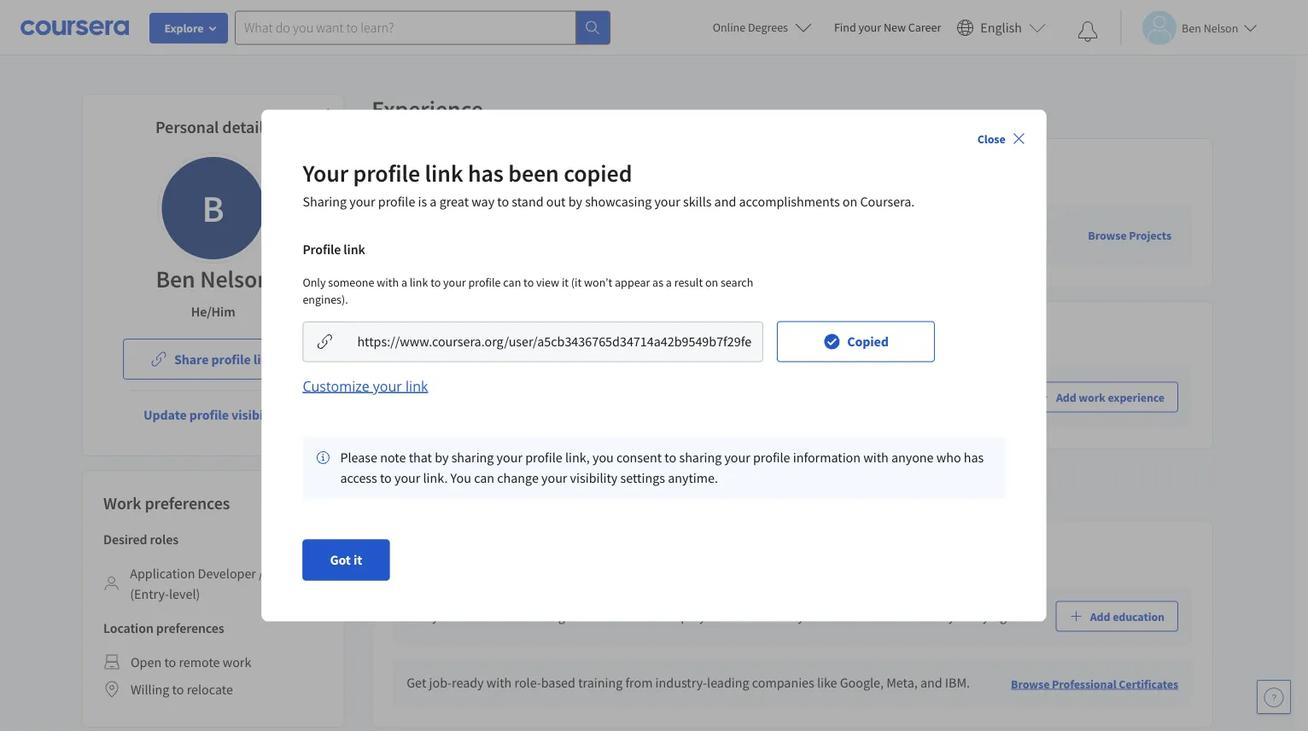 Task type: locate. For each thing, give the bounding box(es) containing it.
add inside "button"
[[1056, 390, 1077, 405]]

has right who
[[964, 450, 984, 467]]

based
[[541, 675, 575, 692]]

0 vertical spatial by
[[568, 193, 582, 210]]

credentials
[[393, 544, 476, 565]]

1 horizontal spatial work
[[488, 379, 516, 396]]

link right "share"
[[253, 351, 276, 368]]

a inside your profile link has been copied sharing your profile is a great way to stand out by showcasing your skills and accomplishments on coursera.
[[430, 193, 437, 210]]

link up work history
[[410, 275, 428, 290]]

2 horizontal spatial work
[[1079, 390, 1106, 405]]

add work experience
[[1056, 390, 1165, 405]]

to up work history
[[431, 275, 441, 290]]

studying.
[[958, 608, 1010, 625]]

know
[[726, 608, 757, 625]]

by inside the please note that by sharing your profile link, you consent to sharing your profile information with anyone who has access to your link. you can change your visibility settings anytime.
[[435, 450, 449, 467]]

1 vertical spatial work
[[103, 493, 141, 514]]

1 horizontal spatial or
[[899, 379, 911, 396]]

1 vertical spatial preferences
[[156, 620, 224, 637]]

history
[[434, 324, 485, 345]]

1 horizontal spatial by
[[568, 193, 582, 210]]

1 horizontal spatial work
[[393, 324, 431, 345]]

1 vertical spatial by
[[435, 450, 449, 467]]

2 horizontal spatial can
[[784, 379, 805, 396]]

1 horizontal spatial on
[[843, 193, 858, 210]]

2 vertical spatial you
[[798, 608, 819, 625]]

b
[[202, 184, 224, 232]]

link inside only someone with a link to your profile can to view it (it won't appear as a result on search engines).
[[410, 275, 428, 290]]

/
[[259, 565, 264, 582]]

preferences
[[145, 493, 230, 514], [156, 620, 224, 637]]

1 horizontal spatial you
[[760, 379, 782, 396]]

1 vertical spatial projects
[[1129, 228, 1172, 243]]

or
[[899, 379, 911, 396], [867, 608, 879, 625]]

0 vertical spatial with
[[377, 275, 399, 290]]

0 vertical spatial on
[[843, 193, 858, 210]]

work up desired
[[103, 493, 141, 514]]

access
[[340, 470, 377, 487]]

browse inside button
[[1088, 228, 1127, 243]]

0 vertical spatial and
[[714, 193, 736, 210]]

1 horizontal spatial has
[[964, 450, 984, 467]]

1 vertical spatial visibility
[[570, 470, 618, 487]]

can inside add your past work experience here. if you're just starting out, you can add internships or volunteer experience instead.
[[784, 379, 805, 396]]

a
[[430, 193, 437, 210], [401, 275, 407, 290], [666, 275, 672, 290]]

and right skills
[[714, 193, 736, 210]]

work left history
[[393, 324, 431, 345]]

by right out
[[568, 193, 582, 210]]

on inside only someone with a link to your profile can to view it (it won't appear as a result on search engines).
[[705, 275, 718, 290]]

1 vertical spatial on
[[705, 275, 718, 290]]

2 vertical spatial can
[[474, 470, 495, 487]]

show notifications image
[[1078, 21, 1098, 42]]

it inside button
[[354, 552, 362, 569]]

developer
[[198, 565, 256, 582]]

link up great
[[425, 158, 463, 188]]

1 horizontal spatial can
[[503, 275, 521, 290]]

2 horizontal spatial a
[[666, 275, 672, 290]]

add inside button
[[1090, 609, 1111, 625]]

on right result
[[705, 275, 718, 290]]

0 horizontal spatial with
[[377, 275, 399, 290]]

get job-ready with role-based training from industry-leading companies like google, meta, and ibm.
[[407, 675, 970, 692]]

edit image
[[301, 500, 314, 514]]

profile up history
[[468, 275, 501, 290]]

engineer
[[266, 565, 317, 582]]

skills
[[683, 193, 712, 210]]

profile left is
[[378, 193, 415, 210]]

you right the "link,"
[[593, 450, 614, 467]]

has inside the please note that by sharing your profile link, you consent to sharing your profile information with anyone who has access to your link. you can change your visibility settings anytime.
[[964, 450, 984, 467]]

1 vertical spatial browse
[[1011, 677, 1050, 692]]

got
[[330, 552, 351, 569]]

your up history
[[443, 275, 466, 290]]

relocate
[[187, 681, 233, 699]]

out,
[[735, 379, 758, 396]]

it inside only someone with a link to your profile can to view it (it won't appear as a result on search engines).
[[562, 275, 569, 290]]

your down the "link,"
[[541, 470, 567, 487]]

has
[[468, 158, 504, 188], [964, 450, 984, 467]]

help center image
[[1264, 687, 1284, 708]]

who
[[937, 450, 961, 467]]

you right the where
[[798, 608, 819, 625]]

note
[[380, 450, 406, 467]]

sharing up you
[[451, 450, 494, 467]]

0 horizontal spatial it
[[354, 552, 362, 569]]

visibility down 'share profile link'
[[231, 406, 283, 424]]

application
[[130, 565, 195, 582]]

add for add your past work experience here. if you're just starting out, you can add internships or volunteer experience instead.
[[407, 379, 429, 396]]

desired roles
[[103, 531, 178, 548]]

visibility down the "link,"
[[570, 470, 618, 487]]

got it button
[[303, 540, 390, 581]]

appear
[[615, 275, 650, 290]]

view
[[536, 275, 559, 290]]

only someone with a link to your profile can to view it (it won't appear as a result on search engines).
[[303, 275, 753, 307]]

1 vertical spatial has
[[964, 450, 984, 467]]

preferences up open to remote work
[[156, 620, 224, 637]]

0 vertical spatial has
[[468, 158, 504, 188]]

please note that by sharing your profile link, you consent to sharing your profile information with anyone who has access to your link. you can change your visibility settings anytime. element
[[303, 438, 1006, 499]]

2 horizontal spatial with
[[864, 450, 889, 467]]

(it
[[571, 275, 582, 290]]

career
[[908, 20, 941, 35]]

add
[[407, 379, 429, 396], [1056, 390, 1077, 405], [407, 608, 429, 625], [1090, 609, 1111, 625]]

can inside only someone with a link to your profile can to view it (it won't appear as a result on search engines).
[[503, 275, 521, 290]]

you're
[[626, 379, 662, 396]]

details
[[222, 117, 271, 138]]

1 horizontal spatial browse
[[1088, 228, 1127, 243]]

and left "ibm."
[[920, 675, 942, 692]]

you right out,
[[760, 379, 782, 396]]

your left past
[[432, 379, 458, 396]]

0 horizontal spatial a
[[401, 275, 407, 290]]

new
[[884, 20, 906, 35]]

with left anyone
[[864, 450, 889, 467]]

with left role-
[[487, 675, 512, 692]]

0 horizontal spatial work
[[223, 654, 251, 671]]

you inside add your past work experience here. if you're just starting out, you can add internships or volunteer experience instead.
[[760, 379, 782, 396]]

0 vertical spatial or
[[899, 379, 911, 396]]

1 vertical spatial it
[[354, 552, 362, 569]]

is
[[418, 193, 427, 210]]

your inside button
[[373, 377, 402, 395]]

1 vertical spatial can
[[784, 379, 805, 396]]

0 horizontal spatial and
[[714, 193, 736, 210]]

to
[[497, 193, 509, 210], [431, 275, 441, 290], [524, 275, 534, 290], [665, 450, 677, 467], [380, 470, 392, 487], [631, 608, 643, 625], [164, 654, 176, 671], [172, 681, 184, 699]]

level)
[[169, 586, 200, 603]]

a right is
[[430, 193, 437, 210]]

Profile link text field
[[347, 322, 763, 362]]

visibility inside the update profile visibility button
[[231, 406, 283, 424]]

and
[[714, 193, 736, 210], [920, 675, 942, 692]]

share profile link button
[[123, 339, 303, 380]]

1 vertical spatial and
[[920, 675, 942, 692]]

your down that
[[395, 470, 420, 487]]

0 vertical spatial visibility
[[231, 406, 283, 424]]

1 horizontal spatial experience
[[519, 379, 581, 396]]

employers
[[663, 608, 723, 625]]

1 horizontal spatial projects
[[1129, 228, 1172, 243]]

meta,
[[887, 675, 918, 692]]

here
[[602, 608, 628, 625]]

link up someone
[[344, 241, 365, 258]]

add for add your educational background here to let employers know where you studied or are currently studying.
[[407, 608, 429, 625]]

1 vertical spatial or
[[867, 608, 879, 625]]

0 vertical spatial it
[[562, 275, 569, 290]]

or left "are"
[[867, 608, 879, 625]]

update profile visibility button
[[130, 395, 297, 436]]

with right someone
[[377, 275, 399, 290]]

your right customize
[[373, 377, 402, 395]]

anytime.
[[668, 470, 718, 487]]

edit image
[[317, 108, 331, 121]]

1 horizontal spatial with
[[487, 675, 512, 692]]

link for share
[[253, 351, 276, 368]]

1 horizontal spatial visibility
[[570, 470, 618, 487]]

1 horizontal spatial and
[[920, 675, 942, 692]]

close button
[[971, 123, 1033, 154]]

roles
[[150, 531, 178, 548]]

on
[[843, 193, 858, 210], [705, 275, 718, 290]]

0 horizontal spatial visibility
[[231, 406, 283, 424]]

0 horizontal spatial you
[[593, 450, 614, 467]]

experience
[[372, 94, 483, 124]]

2 horizontal spatial experience
[[1108, 390, 1165, 405]]

browse professional certificates link
[[1011, 677, 1178, 692]]

can
[[503, 275, 521, 290], [784, 379, 805, 396], [474, 470, 495, 487]]

open
[[131, 654, 162, 671]]

or left volunteer
[[899, 379, 911, 396]]

your right find
[[859, 20, 881, 35]]

it right got
[[354, 552, 362, 569]]

1 horizontal spatial a
[[430, 193, 437, 210]]

(entry-
[[130, 586, 169, 603]]

on left coursera.
[[843, 193, 858, 210]]

0 horizontal spatial has
[[468, 158, 504, 188]]

0 horizontal spatial work
[[103, 493, 141, 514]]

let
[[645, 608, 660, 625]]

starting
[[688, 379, 732, 396]]

preferences up roles on the bottom left of the page
[[145, 493, 230, 514]]

profile
[[303, 241, 341, 258]]

0 vertical spatial preferences
[[145, 493, 230, 514]]

a right as
[[666, 275, 672, 290]]

0 vertical spatial can
[[503, 275, 521, 290]]

0 vertical spatial you
[[760, 379, 782, 396]]

can left view
[[503, 275, 521, 290]]

0 horizontal spatial by
[[435, 450, 449, 467]]

by inside your profile link has been copied sharing your profile is a great way to stand out by showcasing your skills and accomplishments on coursera.
[[568, 193, 582, 210]]

your inside only someone with a link to your profile can to view it (it won't appear as a result on search engines).
[[443, 275, 466, 290]]

link inside your profile link has been copied sharing your profile is a great way to stand out by showcasing your skills and accomplishments on coursera.
[[425, 158, 463, 188]]

by right that
[[435, 450, 449, 467]]

has up way
[[468, 158, 504, 188]]

update
[[143, 406, 187, 424]]

information
[[793, 450, 861, 467]]

0 horizontal spatial can
[[474, 470, 495, 487]]

with
[[377, 275, 399, 290], [864, 450, 889, 467], [487, 675, 512, 692]]

you
[[760, 379, 782, 396], [593, 450, 614, 467], [798, 608, 819, 625]]

0 horizontal spatial browse
[[1011, 677, 1050, 692]]

1 vertical spatial with
[[864, 450, 889, 467]]

add inside add your past work experience here. if you're just starting out, you can add internships or volunteer experience instead.
[[407, 379, 429, 396]]

it left '(it'
[[562, 275, 569, 290]]

None search field
[[235, 11, 611, 45]]

0 vertical spatial work
[[393, 324, 431, 345]]

instead.
[[472, 399, 517, 416]]

0 horizontal spatial on
[[705, 275, 718, 290]]

role-
[[514, 675, 541, 692]]

browse for browse professional certificates
[[1011, 677, 1050, 692]]

work preferences
[[103, 493, 230, 514]]

a right someone
[[401, 275, 407, 290]]

1 horizontal spatial it
[[562, 275, 569, 290]]

can left add
[[784, 379, 805, 396]]

browse projects
[[1088, 228, 1172, 243]]

0 horizontal spatial sharing
[[451, 450, 494, 467]]

education
[[1113, 609, 1165, 625]]

has inside your profile link has been copied sharing your profile is a great way to stand out by showcasing your skills and accomplishments on coursera.
[[468, 158, 504, 188]]

link.
[[423, 470, 448, 487]]

0 vertical spatial projects
[[393, 161, 452, 182]]

1 horizontal spatial sharing
[[679, 450, 722, 467]]

internships
[[832, 379, 896, 396]]

work inside add your past work experience here. if you're just starting out, you can add internships or volunteer experience instead.
[[488, 379, 516, 396]]

sharing up anytime.
[[679, 450, 722, 467]]

1 vertical spatial you
[[593, 450, 614, 467]]

way
[[472, 193, 495, 210]]

to right willing
[[172, 681, 184, 699]]

work for add your past work experience here. if you're just starting out, you can add internships or volunteer experience instead.
[[488, 379, 516, 396]]

2 horizontal spatial you
[[798, 608, 819, 625]]

can right you
[[474, 470, 495, 487]]

to right way
[[497, 193, 509, 210]]

visibility
[[231, 406, 283, 424], [570, 470, 618, 487]]

ben
[[156, 264, 195, 294]]

your
[[303, 158, 348, 188]]

change
[[497, 470, 539, 487]]

you
[[451, 470, 471, 487]]

to left "let"
[[631, 608, 643, 625]]

sharing
[[451, 450, 494, 467], [679, 450, 722, 467]]

personal
[[155, 117, 219, 138]]

work for work preferences
[[103, 493, 141, 514]]

0 vertical spatial browse
[[1088, 228, 1127, 243]]

from
[[625, 675, 653, 692]]

2 sharing from the left
[[679, 450, 722, 467]]

work inside "button"
[[1079, 390, 1106, 405]]

link left past
[[406, 377, 428, 395]]

and inside your profile link has been copied sharing your profile is a great way to stand out by showcasing your skills and accomplishments on coursera.
[[714, 193, 736, 210]]



Task type: vqa. For each thing, say whether or not it's contained in the screenshot.
Math
no



Task type: describe. For each thing, give the bounding box(es) containing it.
your left skills
[[654, 193, 680, 210]]

add education
[[1090, 609, 1165, 625]]

copied button
[[777, 322, 935, 362]]

companies
[[752, 675, 814, 692]]

anyone
[[891, 450, 934, 467]]

here.
[[584, 379, 613, 396]]

profile inside only someone with a link to your profile can to view it (it won't appear as a result on search engines).
[[468, 275, 501, 290]]

educational
[[461, 608, 528, 625]]

work history
[[393, 324, 485, 345]]

certificates
[[1119, 677, 1178, 692]]

education
[[372, 478, 474, 507]]

your right sharing
[[349, 193, 375, 210]]

get
[[407, 675, 426, 692]]

browse projects button
[[1081, 220, 1178, 251]]

preferences for location preferences
[[156, 620, 224, 637]]

work for work history
[[393, 324, 431, 345]]

add your educational background here to let employers know where you studied or are currently studying.
[[407, 608, 1010, 625]]

add for add education
[[1090, 609, 1111, 625]]

work for open to remote work
[[223, 654, 251, 671]]

to right open
[[164, 654, 176, 671]]

industry-
[[655, 675, 707, 692]]

browse for browse projects
[[1088, 228, 1127, 243]]

preferences for work preferences
[[145, 493, 230, 514]]

showcasing
[[585, 193, 652, 210]]

out
[[546, 193, 566, 210]]

remote
[[179, 654, 220, 671]]

add work experience button
[[1022, 382, 1178, 413]]

0 horizontal spatial or
[[867, 608, 879, 625]]

b button
[[158, 153, 269, 264]]

customize your link
[[303, 377, 428, 395]]

you inside the please note that by sharing your profile link, you consent to sharing your profile information with anyone who has access to your link. you can change your visibility settings anytime.
[[593, 450, 614, 467]]

engines).
[[303, 292, 348, 307]]

ibm.
[[945, 675, 970, 692]]

experience inside "button"
[[1108, 390, 1165, 405]]

find your new career link
[[826, 17, 950, 38]]

please note that by sharing your profile link, you consent to sharing your profile information with anyone who has access to your link. you can change your visibility settings anytime.
[[340, 450, 984, 487]]

visibility inside the please note that by sharing your profile link, you consent to sharing your profile information with anyone who has access to your link. you can change your visibility settings anytime.
[[570, 470, 618, 487]]

accomplishments
[[739, 193, 840, 210]]

to left view
[[524, 275, 534, 290]]

2 vertical spatial with
[[487, 675, 512, 692]]

add education button
[[1056, 602, 1178, 632]]

your profile link has been copied dialog
[[262, 110, 1047, 622]]

with inside only someone with a link to your profile can to view it (it won't appear as a result on search engines).
[[377, 275, 399, 290]]

desired
[[103, 531, 147, 548]]

coursera.
[[860, 193, 915, 210]]

profile link
[[303, 241, 365, 258]]

link for customize
[[406, 377, 428, 395]]

profile right update
[[189, 406, 229, 424]]

link,
[[565, 450, 590, 467]]

application developer / engineer (entry-level)
[[130, 565, 317, 603]]

update profile visibility
[[143, 406, 283, 424]]

ready
[[452, 675, 484, 692]]

background
[[531, 608, 600, 625]]

coursera image
[[20, 14, 129, 41]]

been
[[508, 158, 559, 188]]

your down out,
[[724, 450, 750, 467]]

find your new career
[[834, 20, 941, 35]]

add
[[807, 379, 830, 396]]

with inside the please note that by sharing your profile link, you consent to sharing your profile information with anyone who has access to your link. you can change your visibility settings anytime.
[[864, 450, 889, 467]]

add for add work experience
[[1056, 390, 1077, 405]]

leading
[[707, 675, 749, 692]]

profile left information
[[753, 450, 790, 467]]

that
[[409, 450, 432, 467]]

result
[[674, 275, 703, 290]]

settings
[[620, 470, 665, 487]]

consent
[[617, 450, 662, 467]]

customize
[[303, 377, 369, 395]]

professional
[[1052, 677, 1117, 692]]

got it
[[330, 552, 362, 569]]

profile up change
[[525, 450, 563, 467]]

profile up is
[[353, 158, 420, 188]]

your up change
[[497, 450, 523, 467]]

on inside your profile link has been copied sharing your profile is a great way to stand out by showcasing your skills and accomplishments on coursera.
[[843, 193, 858, 210]]

open to remote work
[[131, 654, 251, 671]]

location preferences
[[103, 620, 224, 637]]

to up anytime.
[[665, 450, 677, 467]]

volunteer
[[914, 379, 969, 396]]

willing
[[131, 681, 169, 699]]

are
[[882, 608, 900, 625]]

google,
[[840, 675, 884, 692]]

profile right "share"
[[211, 351, 251, 368]]

link for your
[[425, 158, 463, 188]]

projects inside button
[[1129, 228, 1172, 243]]

copied
[[847, 333, 889, 351]]

0 horizontal spatial projects
[[393, 161, 452, 182]]

studied
[[822, 608, 865, 625]]

to down note
[[380, 470, 392, 487]]

your inside add your past work experience here. if you're just starting out, you can add internships or volunteer experience instead.
[[432, 379, 458, 396]]

0 horizontal spatial experience
[[407, 399, 469, 416]]

to inside your profile link has been copied sharing your profile is a great way to stand out by showcasing your skills and accomplishments on coursera.
[[497, 193, 509, 210]]

job-
[[429, 675, 452, 692]]

search
[[721, 275, 753, 290]]

can inside the please note that by sharing your profile link, you consent to sharing your profile information with anyone who has access to your link. you can change your visibility settings anytime.
[[474, 470, 495, 487]]

sharing
[[303, 193, 347, 210]]

your profile link has been copied sharing your profile is a great way to stand out by showcasing your skills and accomplishments on coursera.
[[303, 158, 915, 210]]

your left educational
[[432, 608, 458, 625]]

like
[[817, 675, 837, 692]]

nelson
[[200, 264, 271, 294]]

past
[[461, 379, 485, 396]]

won't
[[584, 275, 612, 290]]

1 sharing from the left
[[451, 450, 494, 467]]

if
[[616, 379, 623, 396]]

someone
[[328, 275, 374, 290]]

or inside add your past work experience here. if you're just starting out, you can add internships or volunteer experience instead.
[[899, 379, 911, 396]]

browse professional certificates
[[1011, 677, 1178, 692]]

stand
[[512, 193, 544, 210]]

english
[[981, 19, 1022, 36]]

training
[[578, 675, 623, 692]]

share profile link
[[174, 351, 276, 368]]



